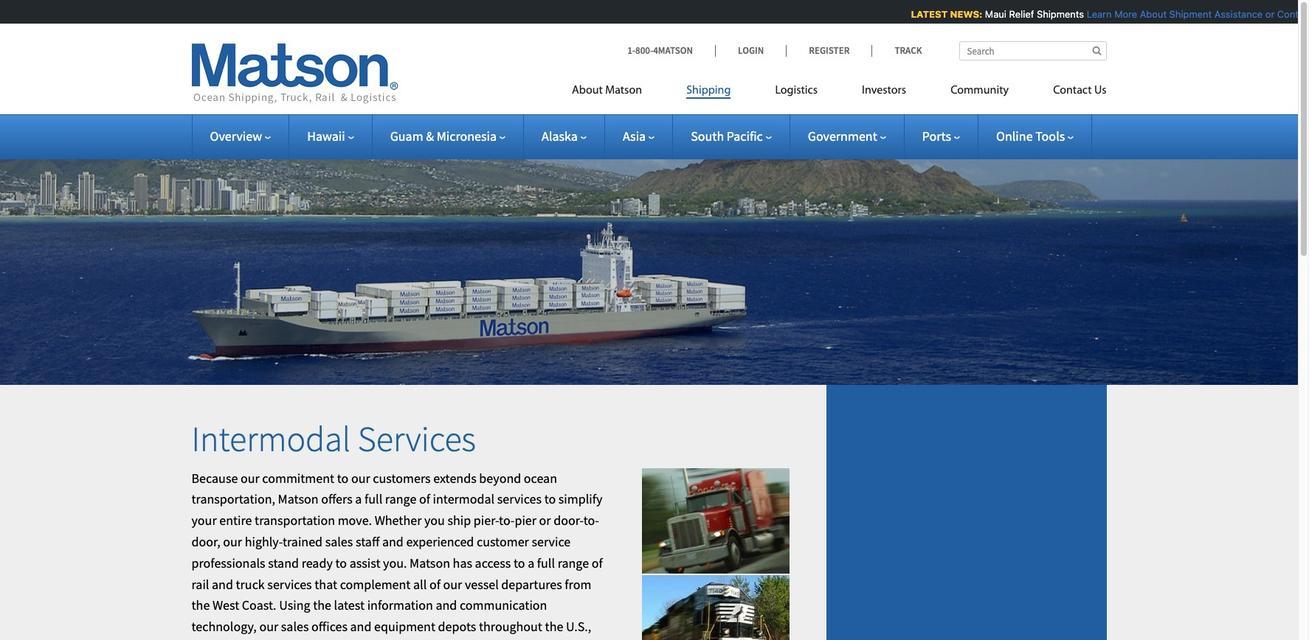 Task type: describe. For each thing, give the bounding box(es) containing it.
community
[[951, 85, 1009, 97]]

logistics link
[[753, 78, 840, 108]]

entire
[[219, 513, 252, 530]]

learn
[[1085, 8, 1110, 20]]

overview link
[[210, 128, 271, 145]]

equipment
[[374, 619, 436, 636]]

customers
[[373, 470, 431, 487]]

us
[[1095, 85, 1107, 97]]

support
[[331, 640, 376, 641]]

micronesia
[[437, 128, 497, 145]]

contact us
[[1054, 85, 1107, 97]]

that
[[315, 576, 337, 593]]

highly-
[[245, 534, 283, 551]]

or inside because our commitment to our customers extends beyond ocean transportation, matson offers a full range of intermodal services to simplify your entire transportation move. whether you ship pier-to-pier or door-to- door, our highly-trained sales staff and experienced customer service professionals stand ready to assist you. matson has access to a full range of rail and truck services that complement all of our vessel departures from the west coast. using the latest information and communication technology, our sales offices and equipment depots throughout the u.s., along with our customer support center, provide you with
[[539, 513, 551, 530]]

1 horizontal spatial about
[[1138, 8, 1165, 20]]

shipping link
[[665, 78, 753, 108]]

1-
[[628, 44, 636, 57]]

2 horizontal spatial the
[[545, 619, 564, 636]]

depots
[[438, 619, 476, 636]]

0 vertical spatial full
[[365, 491, 383, 508]]

ports link
[[923, 128, 960, 145]]

ocean
[[524, 470, 557, 487]]

assist
[[350, 555, 381, 572]]

stand
[[268, 555, 299, 572]]

0 vertical spatial sales
[[325, 534, 353, 551]]

guam & micronesia
[[390, 128, 497, 145]]

1-800-4matson
[[628, 44, 693, 57]]

0 vertical spatial services
[[497, 491, 542, 508]]

intermodal
[[433, 491, 495, 508]]

south pacific
[[691, 128, 763, 145]]

south pacific link
[[691, 128, 772, 145]]

more
[[1112, 8, 1135, 20]]

simplify
[[559, 491, 603, 508]]

guam & micronesia link
[[390, 128, 506, 145]]

provide
[[421, 640, 463, 641]]

track
[[895, 44, 922, 57]]

using
[[279, 598, 311, 615]]

community link
[[929, 78, 1031, 108]]

commitment
[[262, 470, 335, 487]]

0 horizontal spatial the
[[192, 598, 210, 615]]

ship
[[448, 513, 471, 530]]

your
[[192, 513, 217, 530]]

whether
[[375, 513, 422, 530]]

access
[[475, 555, 511, 572]]

containe
[[1275, 8, 1310, 20]]

vessel
[[465, 576, 499, 593]]

professionals
[[192, 555, 266, 572]]

u.s.,
[[566, 619, 592, 636]]

1 to- from the left
[[499, 513, 515, 530]]

and up west
[[212, 576, 233, 593]]

0 vertical spatial you
[[424, 513, 445, 530]]

staff
[[356, 534, 380, 551]]

0 vertical spatial or
[[1263, 8, 1273, 20]]

communication
[[460, 598, 547, 615]]

top menu navigation
[[572, 78, 1107, 108]]

has
[[453, 555, 473, 572]]

center,
[[379, 640, 418, 641]]

shipments
[[1035, 8, 1082, 20]]

west
[[213, 598, 239, 615]]

hawaii
[[307, 128, 345, 145]]

intermodal services
[[192, 417, 476, 461]]

about matson
[[572, 85, 642, 97]]

contact us link
[[1031, 78, 1107, 108]]

1 horizontal spatial the
[[313, 598, 331, 615]]

about matson link
[[572, 78, 665, 108]]

and up support
[[350, 619, 372, 636]]

because
[[192, 470, 238, 487]]

pier
[[515, 513, 537, 530]]

1 with from the left
[[225, 640, 250, 641]]

experienced
[[406, 534, 474, 551]]

4matson
[[654, 44, 693, 57]]

guam
[[390, 128, 423, 145]]

government
[[808, 128, 878, 145]]

shipping
[[687, 85, 731, 97]]

hawaii link
[[307, 128, 354, 145]]

blue matson logo with ocean, shipping, truck, rail and logistics written beneath it. image
[[192, 44, 398, 104]]

asia link
[[623, 128, 655, 145]]

move.
[[338, 513, 372, 530]]

2 with from the left
[[489, 640, 514, 641]]

alaska
[[542, 128, 578, 145]]

&
[[426, 128, 434, 145]]

to left assist
[[336, 555, 347, 572]]

0 horizontal spatial sales
[[281, 619, 309, 636]]



Task type: vqa. For each thing, say whether or not it's contained in the screenshot.
"maintaining"
no



Task type: locate. For each thing, give the bounding box(es) containing it.
0 vertical spatial matson
[[606, 85, 642, 97]]

1 vertical spatial range
[[558, 555, 589, 572]]

to- down simplify
[[584, 513, 599, 530]]

track link
[[872, 44, 922, 57]]

about right more
[[1138, 8, 1165, 20]]

government link
[[808, 128, 886, 145]]

0 horizontal spatial with
[[225, 640, 250, 641]]

offers
[[321, 491, 353, 508]]

1 horizontal spatial sales
[[325, 534, 353, 551]]

complement
[[340, 576, 411, 593]]

transportation
[[255, 513, 335, 530]]

services up using at the bottom of the page
[[268, 576, 312, 593]]

with down throughout
[[489, 640, 514, 641]]

you up experienced
[[424, 513, 445, 530]]

beyond
[[479, 470, 521, 487]]

service
[[532, 534, 571, 551]]

door,
[[192, 534, 221, 551]]

the down rail
[[192, 598, 210, 615]]

1 vertical spatial you
[[466, 640, 487, 641]]

customer
[[477, 534, 529, 551]]

coast.
[[242, 598, 277, 615]]

asia
[[623, 128, 646, 145]]

matson down 1-
[[606, 85, 642, 97]]

and up depots
[[436, 598, 457, 615]]

of down simplify
[[592, 555, 603, 572]]

800-
[[636, 44, 654, 57]]

1 horizontal spatial matson
[[410, 555, 450, 572]]

latest news: maui relief shipments learn more about shipment assistance or containe
[[909, 8, 1310, 20]]

matson inside top menu navigation
[[606, 85, 642, 97]]

you.
[[383, 555, 407, 572]]

contact
[[1054, 85, 1092, 97]]

0 horizontal spatial matson
[[278, 491, 319, 508]]

our
[[241, 470, 260, 487], [351, 470, 370, 487], [223, 534, 242, 551], [443, 576, 462, 593], [259, 619, 278, 636], [253, 640, 272, 641]]

and up "you."
[[382, 534, 404, 551]]

you down depots
[[466, 640, 487, 641]]

a up move.
[[355, 491, 362, 508]]

1 horizontal spatial full
[[537, 555, 555, 572]]

sales up the customer
[[281, 619, 309, 636]]

0 horizontal spatial services
[[268, 576, 312, 593]]

customer
[[274, 640, 328, 641]]

online
[[997, 128, 1033, 145]]

pacific
[[727, 128, 763, 145]]

1 horizontal spatial with
[[489, 640, 514, 641]]

range down customers
[[385, 491, 417, 508]]

2 vertical spatial of
[[430, 576, 441, 593]]

0 horizontal spatial to-
[[499, 513, 515, 530]]

you
[[424, 513, 445, 530], [466, 640, 487, 641]]

to up departures
[[514, 555, 525, 572]]

shipment
[[1167, 8, 1210, 20]]

relief
[[1007, 8, 1032, 20]]

full
[[365, 491, 383, 508], [537, 555, 555, 572]]

1 horizontal spatial a
[[528, 555, 535, 572]]

full down service
[[537, 555, 555, 572]]

ports
[[923, 128, 952, 145]]

register
[[809, 44, 850, 57]]

1 horizontal spatial range
[[558, 555, 589, 572]]

1 horizontal spatial to-
[[584, 513, 599, 530]]

investors
[[862, 85, 907, 97]]

1 vertical spatial about
[[572, 85, 603, 97]]

the down the that
[[313, 598, 331, 615]]

trained
[[283, 534, 323, 551]]

to- up customer
[[499, 513, 515, 530]]

with down technology,
[[225, 640, 250, 641]]

and
[[382, 534, 404, 551], [212, 576, 233, 593], [436, 598, 457, 615], [350, 619, 372, 636]]

search image
[[1093, 46, 1102, 55]]

1 horizontal spatial you
[[466, 640, 487, 641]]

throughout
[[479, 619, 543, 636]]

2 vertical spatial matson
[[410, 555, 450, 572]]

login
[[738, 44, 764, 57]]

0 vertical spatial a
[[355, 491, 362, 508]]

0 vertical spatial about
[[1138, 8, 1165, 20]]

about up alaska link
[[572, 85, 603, 97]]

section
[[808, 385, 1126, 641]]

1 horizontal spatial services
[[497, 491, 542, 508]]

None search field
[[959, 41, 1107, 61]]

tools
[[1036, 128, 1066, 145]]

to up offers
[[337, 470, 349, 487]]

matson down commitment
[[278, 491, 319, 508]]

news:
[[948, 8, 980, 20]]

assistance
[[1212, 8, 1261, 20]]

register link
[[786, 44, 872, 57]]

1 vertical spatial services
[[268, 576, 312, 593]]

the
[[192, 598, 210, 615], [313, 598, 331, 615], [545, 619, 564, 636]]

full up move.
[[365, 491, 383, 508]]

pier-
[[474, 513, 499, 530]]

0 horizontal spatial a
[[355, 491, 362, 508]]

1 vertical spatial full
[[537, 555, 555, 572]]

departures
[[502, 576, 562, 593]]

logistics
[[776, 85, 818, 97]]

a
[[355, 491, 362, 508], [528, 555, 535, 572]]

latest
[[334, 598, 365, 615]]

from
[[565, 576, 592, 593]]

along
[[192, 640, 223, 641]]

or left containe
[[1263, 8, 1273, 20]]

investors link
[[840, 78, 929, 108]]

services
[[358, 417, 476, 461]]

1 vertical spatial matson
[[278, 491, 319, 508]]

ready
[[302, 555, 333, 572]]

0 horizontal spatial you
[[424, 513, 445, 530]]

a up departures
[[528, 555, 535, 572]]

to down 'ocean' at the left of the page
[[545, 491, 556, 508]]

0 vertical spatial range
[[385, 491, 417, 508]]

1 vertical spatial a
[[528, 555, 535, 572]]

matson up all on the bottom of page
[[410, 555, 450, 572]]

of right all on the bottom of page
[[430, 576, 441, 593]]

0 horizontal spatial about
[[572, 85, 603, 97]]

truck
[[236, 576, 265, 593]]

offices
[[312, 619, 348, 636]]

0 vertical spatial of
[[419, 491, 430, 508]]

0 horizontal spatial full
[[365, 491, 383, 508]]

learn more about shipment assistance or containe link
[[1085, 8, 1310, 20]]

matson containership arriving honolulu, hawaii with containers. image
[[0, 136, 1299, 385]]

online tools
[[997, 128, 1066, 145]]

Search search field
[[959, 41, 1107, 61]]

or right 'pier'
[[539, 513, 551, 530]]

maui
[[983, 8, 1004, 20]]

services up 'pier'
[[497, 491, 542, 508]]

2 to- from the left
[[584, 513, 599, 530]]

sales down move.
[[325, 534, 353, 551]]

rail
[[192, 576, 209, 593]]

1 vertical spatial or
[[539, 513, 551, 530]]

online tools link
[[997, 128, 1074, 145]]

0 horizontal spatial range
[[385, 491, 417, 508]]

technology,
[[192, 619, 257, 636]]

1 horizontal spatial or
[[1263, 8, 1273, 20]]

all
[[413, 576, 427, 593]]

1 vertical spatial of
[[592, 555, 603, 572]]

extends
[[434, 470, 477, 487]]

the left u.s.,
[[545, 619, 564, 636]]

south
[[691, 128, 724, 145]]

latest
[[909, 8, 945, 20]]

of down customers
[[419, 491, 430, 508]]

1 vertical spatial sales
[[281, 619, 309, 636]]

login link
[[715, 44, 786, 57]]

intermodal
[[192, 417, 351, 461]]

0 horizontal spatial or
[[539, 513, 551, 530]]

range up from
[[558, 555, 589, 572]]

about inside top menu navigation
[[572, 85, 603, 97]]

1-800-4matson link
[[628, 44, 715, 57]]

overview
[[210, 128, 262, 145]]

2 horizontal spatial matson
[[606, 85, 642, 97]]

matson
[[606, 85, 642, 97], [278, 491, 319, 508], [410, 555, 450, 572]]

information
[[367, 598, 433, 615]]



